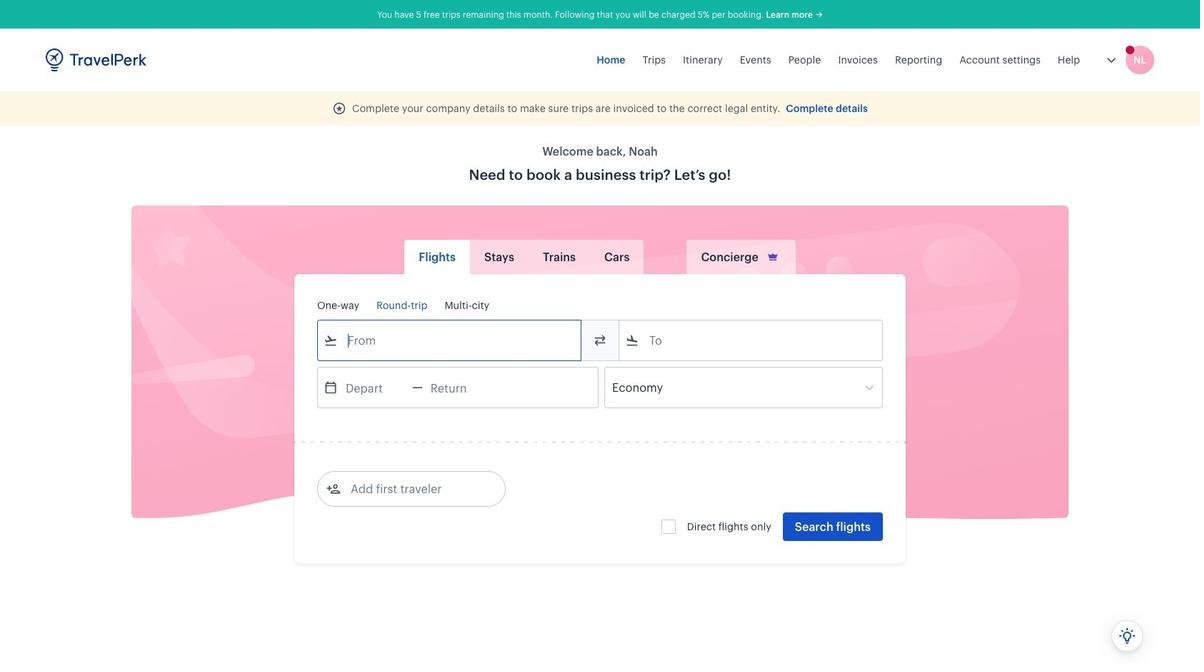 Task type: describe. For each thing, give the bounding box(es) containing it.
To search field
[[639, 329, 864, 352]]

Return text field
[[423, 368, 497, 408]]

Add first traveler search field
[[341, 478, 489, 501]]



Task type: locate. For each thing, give the bounding box(es) containing it.
Depart text field
[[338, 368, 412, 408]]

From search field
[[338, 329, 562, 352]]



